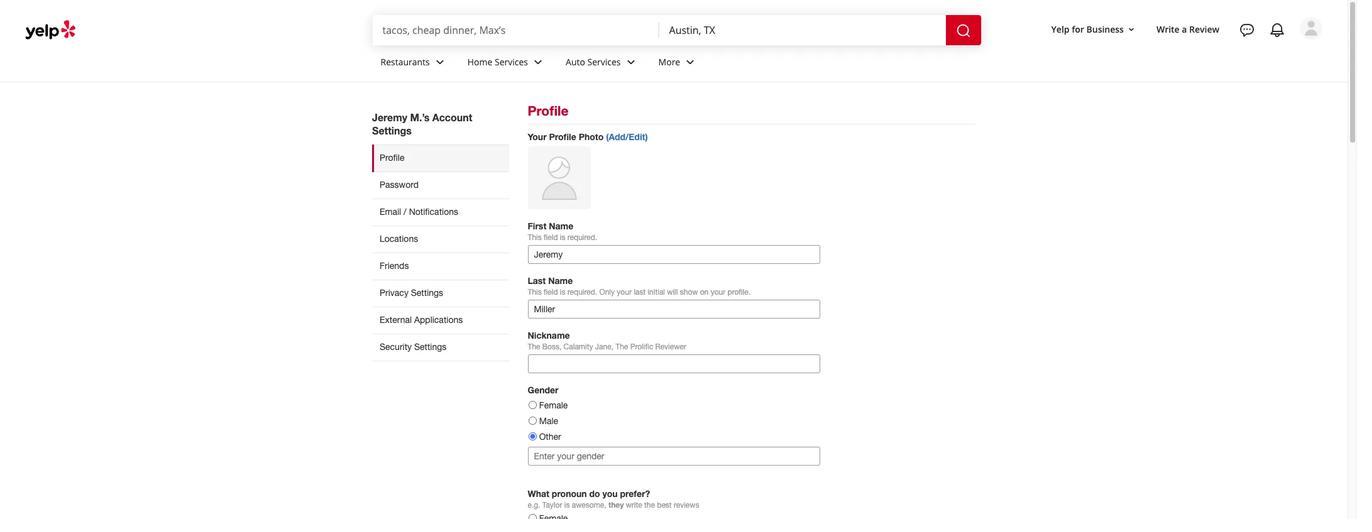 Task type: vqa. For each thing, say whether or not it's contained in the screenshot.
the Name
yes



Task type: describe. For each thing, give the bounding box(es) containing it.
email / notifications
[[380, 207, 458, 217]]

security settings
[[380, 342, 447, 352]]

profile.
[[728, 288, 751, 297]]

settings inside "jeremy m.'s account settings"
[[372, 125, 412, 136]]

m.'s
[[410, 111, 430, 123]]

awesome,
[[572, 501, 607, 510]]

more link
[[649, 45, 708, 82]]

Near text field
[[669, 23, 936, 37]]

initial
[[648, 288, 665, 297]]

security
[[380, 342, 412, 352]]

email / notifications link
[[372, 199, 509, 226]]

female
[[539, 401, 568, 411]]

prolific
[[631, 343, 653, 352]]

nickname the boss, calamity jane, the prolific reviewer
[[528, 330, 687, 352]]

2 your from the left
[[711, 288, 726, 297]]

auto
[[566, 56, 585, 68]]

what
[[528, 489, 550, 499]]

(add/edit) link
[[606, 131, 648, 142]]

1 your from the left
[[617, 288, 632, 297]]

1 the from the left
[[528, 343, 541, 352]]

notifications image
[[1270, 23, 1285, 38]]

photo
[[579, 131, 604, 142]]

1 vertical spatial profile
[[549, 131, 577, 142]]

business
[[1087, 23, 1124, 35]]

pronoun
[[552, 489, 587, 499]]

review
[[1190, 23, 1220, 35]]

external applications link
[[372, 307, 509, 334]]

jeremy m.'s account settings
[[372, 111, 473, 136]]

is for first
[[560, 233, 566, 242]]

write
[[626, 501, 643, 510]]

required. for last
[[568, 288, 598, 297]]

Male radio
[[529, 417, 537, 425]]

(add/edit)
[[606, 131, 648, 142]]

your profile photo (add/edit)
[[528, 131, 648, 142]]

write a review
[[1157, 23, 1220, 35]]

required. for first
[[568, 233, 598, 242]]

Last Name text field
[[528, 300, 820, 319]]

yelp for business button
[[1047, 18, 1142, 41]]

yelp for business
[[1052, 23, 1124, 35]]

applications
[[414, 315, 463, 325]]

show
[[680, 288, 698, 297]]

locations
[[380, 234, 418, 244]]

home
[[468, 56, 493, 68]]

reviews
[[674, 501, 700, 510]]

24 chevron down v2 image for home services
[[531, 54, 546, 70]]

you
[[603, 489, 618, 499]]

jeremy m. image
[[1301, 17, 1323, 40]]

a
[[1183, 23, 1188, 35]]

on
[[700, 288, 709, 297]]

yelp
[[1052, 23, 1070, 35]]

this for last
[[528, 288, 542, 297]]

for
[[1072, 23, 1085, 35]]

settings for privacy
[[411, 288, 443, 298]]

Nickname text field
[[528, 355, 820, 374]]

business categories element
[[371, 45, 1323, 82]]

more
[[659, 56, 681, 68]]

/
[[404, 207, 407, 217]]

friends
[[380, 261, 409, 271]]

first name this field is required.
[[528, 221, 598, 242]]

Other radio
[[529, 433, 537, 441]]

0 vertical spatial profile
[[528, 103, 569, 119]]

best
[[657, 501, 672, 510]]

your
[[528, 131, 547, 142]]

they
[[609, 501, 624, 510]]

privacy
[[380, 288, 409, 298]]

reviewer
[[656, 343, 687, 352]]

do
[[590, 489, 600, 499]]

16 chevron down v2 image
[[1127, 24, 1137, 34]]

jeremy
[[372, 111, 408, 123]]

First Name text field
[[528, 245, 820, 264]]



Task type: locate. For each thing, give the bounding box(es) containing it.
nickname
[[528, 330, 570, 341]]

services right home
[[495, 56, 528, 68]]

your right on
[[711, 288, 726, 297]]

prefer?
[[620, 489, 650, 499]]

email
[[380, 207, 401, 217]]

2 vertical spatial is
[[565, 501, 570, 510]]

taylor
[[543, 501, 562, 510]]

1 horizontal spatial none field
[[669, 23, 936, 37]]

field inside first name this field is required.
[[544, 233, 558, 242]]

this
[[528, 233, 542, 242], [528, 288, 542, 297]]

0 horizontal spatial 24 chevron down v2 image
[[531, 54, 546, 70]]

1 horizontal spatial 24 chevron down v2 image
[[683, 54, 698, 70]]

write
[[1157, 23, 1180, 35]]

24 chevron down v2 image for auto services
[[624, 54, 639, 70]]

settings for security
[[414, 342, 447, 352]]

notifications
[[409, 207, 458, 217]]

0 horizontal spatial none field
[[383, 23, 649, 37]]

2 vertical spatial profile
[[380, 153, 405, 163]]

female radio down e.g.
[[529, 515, 537, 519]]

2 field from the top
[[544, 288, 558, 297]]

1 vertical spatial settings
[[411, 288, 443, 298]]

e.g.
[[528, 501, 541, 510]]

this down last at the bottom left of the page
[[528, 288, 542, 297]]

1 24 chevron down v2 image from the left
[[433, 54, 448, 70]]

0 vertical spatial required.
[[568, 233, 598, 242]]

24 chevron down v2 image right restaurants on the top
[[433, 54, 448, 70]]

name
[[549, 221, 574, 231], [549, 275, 573, 286]]

2 the from the left
[[616, 343, 628, 352]]

this inside first name this field is required.
[[528, 233, 542, 242]]

name for last
[[549, 275, 573, 286]]

services for auto services
[[588, 56, 621, 68]]

male
[[539, 416, 558, 426]]

24 chevron down v2 image inside the more link
[[683, 54, 698, 70]]

calamity
[[564, 343, 593, 352]]

0 horizontal spatial your
[[617, 288, 632, 297]]

2 services from the left
[[588, 56, 621, 68]]

this inside last name this field is required. only your last initial will show on your profile.
[[528, 288, 542, 297]]

required. inside first name this field is required.
[[568, 233, 598, 242]]

last
[[528, 275, 546, 286]]

1 horizontal spatial the
[[616, 343, 628, 352]]

your
[[617, 288, 632, 297], [711, 288, 726, 297]]

required. inside last name this field is required. only your last initial will show on your profile.
[[568, 288, 598, 297]]

gender
[[528, 385, 559, 396]]

1 this from the top
[[528, 233, 542, 242]]

field for last
[[544, 288, 558, 297]]

Enter your gender text field
[[528, 447, 820, 466]]

security settings link
[[372, 334, 509, 362]]

name inside first name this field is required.
[[549, 221, 574, 231]]

will
[[667, 288, 678, 297]]

0 vertical spatial field
[[544, 233, 558, 242]]

is
[[560, 233, 566, 242], [560, 288, 566, 297], [565, 501, 570, 510]]

none field up home services link
[[383, 23, 649, 37]]

the
[[645, 501, 655, 510]]

2 this from the top
[[528, 288, 542, 297]]

password link
[[372, 172, 509, 199]]

1 vertical spatial is
[[560, 288, 566, 297]]

0 vertical spatial this
[[528, 233, 542, 242]]

services
[[495, 56, 528, 68], [588, 56, 621, 68]]

0 horizontal spatial services
[[495, 56, 528, 68]]

auto services link
[[556, 45, 649, 82]]

user actions element
[[1042, 16, 1341, 93]]

only
[[600, 288, 615, 297]]

1 horizontal spatial 24 chevron down v2 image
[[624, 54, 639, 70]]

1 vertical spatial female radio
[[529, 515, 537, 519]]

1 vertical spatial required.
[[568, 288, 598, 297]]

1 horizontal spatial your
[[711, 288, 726, 297]]

settings
[[372, 125, 412, 136], [411, 288, 443, 298], [414, 342, 447, 352]]

is for last
[[560, 288, 566, 297]]

1 services from the left
[[495, 56, 528, 68]]

required.
[[568, 233, 598, 242], [568, 288, 598, 297]]

none field up business categories element on the top of the page
[[669, 23, 936, 37]]

name right last at the bottom left of the page
[[549, 275, 573, 286]]

0 vertical spatial is
[[560, 233, 566, 242]]

search image
[[956, 23, 971, 38]]

24 chevron down v2 image left auto
[[531, 54, 546, 70]]

the right jane,
[[616, 343, 628, 352]]

your left last
[[617, 288, 632, 297]]

Find text field
[[383, 23, 649, 37]]

account
[[432, 111, 473, 123]]

other
[[539, 432, 561, 442]]

24 chevron down v2 image right more
[[683, 54, 698, 70]]

field inside last name this field is required. only your last initial will show on your profile.
[[544, 288, 558, 297]]

last name this field is required. only your last initial will show on your profile.
[[528, 275, 751, 297]]

privacy settings
[[380, 288, 443, 298]]

external
[[380, 315, 412, 325]]

restaurants
[[381, 56, 430, 68]]

boss,
[[543, 343, 562, 352]]

1 24 chevron down v2 image from the left
[[531, 54, 546, 70]]

external applications
[[380, 315, 463, 325]]

this down first
[[528, 233, 542, 242]]

1 vertical spatial this
[[528, 288, 542, 297]]

profile link
[[372, 145, 509, 172]]

None field
[[383, 23, 649, 37], [669, 23, 936, 37]]

2 24 chevron down v2 image from the left
[[683, 54, 698, 70]]

services for home services
[[495, 56, 528, 68]]

profile up your
[[528, 103, 569, 119]]

24 chevron down v2 image for more
[[683, 54, 698, 70]]

24 chevron down v2 image
[[531, 54, 546, 70], [683, 54, 698, 70]]

2 24 chevron down v2 image from the left
[[624, 54, 639, 70]]

auto services
[[566, 56, 621, 68]]

this for first
[[528, 233, 542, 242]]

restaurants link
[[371, 45, 458, 82]]

home services
[[468, 56, 528, 68]]

locations link
[[372, 226, 509, 253]]

1 vertical spatial field
[[544, 288, 558, 297]]

Female radio
[[529, 401, 537, 409], [529, 515, 537, 519]]

None search field
[[373, 15, 984, 45]]

24 chevron down v2 image for restaurants
[[433, 54, 448, 70]]

1 field from the top
[[544, 233, 558, 242]]

jane,
[[595, 343, 614, 352]]

2 female radio from the top
[[529, 515, 537, 519]]

24 chevron down v2 image inside the auto services link
[[624, 54, 639, 70]]

2 required. from the top
[[568, 288, 598, 297]]

1 required. from the top
[[568, 233, 598, 242]]

0 vertical spatial female radio
[[529, 401, 537, 409]]

name right first
[[549, 221, 574, 231]]

first
[[528, 221, 547, 231]]

is inside what pronoun do you prefer? e.g. taylor is awesome, they write the best reviews
[[565, 501, 570, 510]]

name for first
[[549, 221, 574, 231]]

profile inside profile link
[[380, 153, 405, 163]]

1 horizontal spatial services
[[588, 56, 621, 68]]

settings down jeremy
[[372, 125, 412, 136]]

0 vertical spatial name
[[549, 221, 574, 231]]

field down first
[[544, 233, 558, 242]]

write a review link
[[1152, 18, 1225, 41]]

settings down applications
[[414, 342, 447, 352]]

name inside last name this field is required. only your last initial will show on your profile.
[[549, 275, 573, 286]]

field down last at the bottom left of the page
[[544, 288, 558, 297]]

2 vertical spatial settings
[[414, 342, 447, 352]]

what pronoun do you prefer? e.g. taylor is awesome, they write the best reviews
[[528, 489, 700, 510]]

field for first
[[544, 233, 558, 242]]

0 vertical spatial settings
[[372, 125, 412, 136]]

services right auto
[[588, 56, 621, 68]]

home services link
[[458, 45, 556, 82]]

field
[[544, 233, 558, 242], [544, 288, 558, 297]]

0 horizontal spatial 24 chevron down v2 image
[[433, 54, 448, 70]]

settings up external applications
[[411, 288, 443, 298]]

the left boss, on the bottom left of page
[[528, 343, 541, 352]]

24 chevron down v2 image
[[433, 54, 448, 70], [624, 54, 639, 70]]

profile
[[528, 103, 569, 119], [549, 131, 577, 142], [380, 153, 405, 163]]

none field near
[[669, 23, 936, 37]]

friends link
[[372, 253, 509, 280]]

profile right your
[[549, 131, 577, 142]]

1 none field from the left
[[383, 23, 649, 37]]

messages image
[[1240, 23, 1255, 38]]

24 chevron down v2 image right auto services at the top left
[[624, 54, 639, 70]]

female radio up male radio
[[529, 401, 537, 409]]

1 female radio from the top
[[529, 401, 537, 409]]

is inside first name this field is required.
[[560, 233, 566, 242]]

24 chevron down v2 image inside home services link
[[531, 54, 546, 70]]

2 none field from the left
[[669, 23, 936, 37]]

the
[[528, 343, 541, 352], [616, 343, 628, 352]]

last
[[634, 288, 646, 297]]

privacy settings link
[[372, 280, 509, 307]]

profile up password
[[380, 153, 405, 163]]

password
[[380, 180, 419, 190]]

1 vertical spatial name
[[549, 275, 573, 286]]

24 chevron down v2 image inside restaurants link
[[433, 54, 448, 70]]

is inside last name this field is required. only your last initial will show on your profile.
[[560, 288, 566, 297]]

none field find
[[383, 23, 649, 37]]

0 horizontal spatial the
[[528, 343, 541, 352]]



